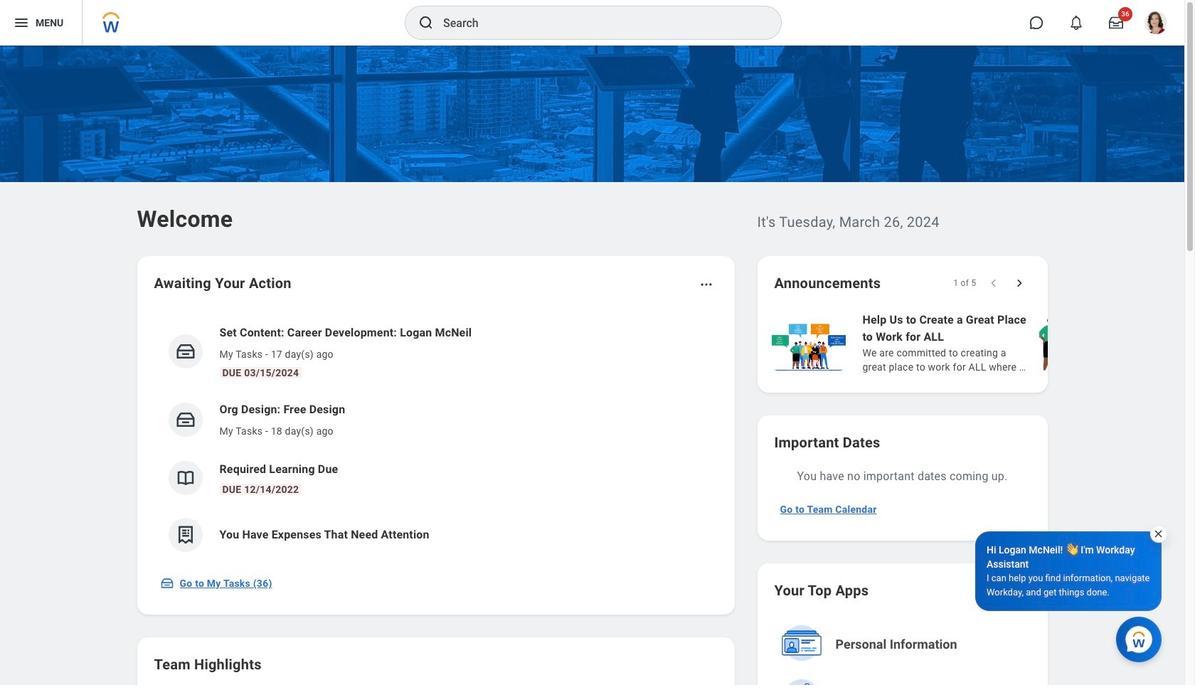 Task type: describe. For each thing, give the bounding box(es) containing it.
notifications large image
[[1070, 16, 1084, 30]]

justify image
[[13, 14, 30, 31]]

Search Workday  search field
[[444, 7, 752, 38]]

x image
[[1154, 529, 1165, 540]]

chevron right small image
[[1013, 276, 1027, 290]]

inbox image inside list
[[175, 409, 196, 431]]

profile logan mcneil image
[[1145, 11, 1168, 37]]

0 horizontal spatial list
[[154, 313, 718, 564]]

1 horizontal spatial list
[[769, 310, 1196, 376]]

chevron left small image
[[987, 276, 1001, 290]]

search image
[[418, 14, 435, 31]]

related actions image
[[699, 278, 714, 292]]

0 horizontal spatial inbox image
[[160, 577, 174, 591]]



Task type: locate. For each thing, give the bounding box(es) containing it.
inbox large image
[[1110, 16, 1124, 30]]

dashboard expenses image
[[175, 525, 196, 546]]

list
[[769, 310, 1196, 376], [154, 313, 718, 564]]

0 vertical spatial inbox image
[[175, 409, 196, 431]]

banner
[[0, 0, 1185, 46]]

inbox image
[[175, 341, 196, 362]]

book open image
[[175, 468, 196, 489]]

main content
[[0, 46, 1196, 686]]

1 horizontal spatial inbox image
[[175, 409, 196, 431]]

status
[[954, 278, 977, 289]]

inbox image
[[175, 409, 196, 431], [160, 577, 174, 591]]

1 vertical spatial inbox image
[[160, 577, 174, 591]]



Task type: vqa. For each thing, say whether or not it's contained in the screenshot.
close environment banner image
no



